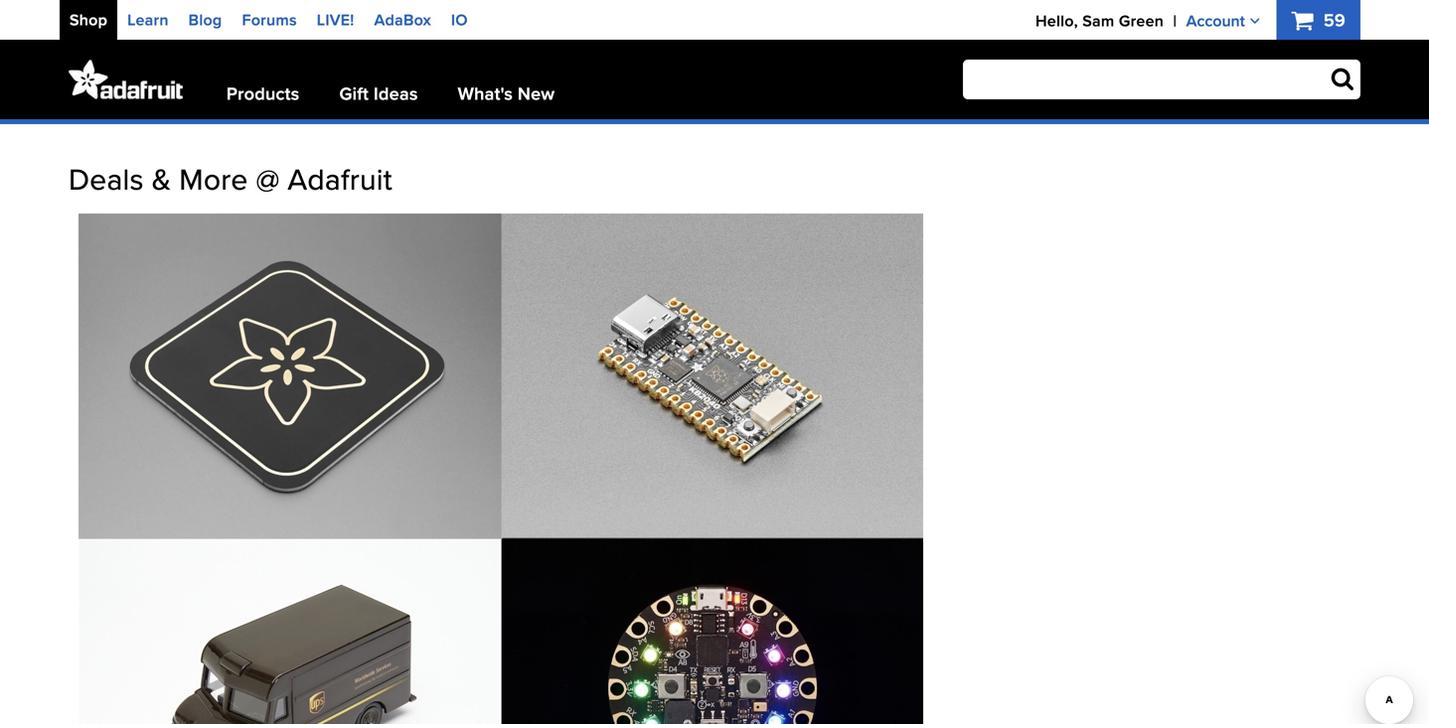 Task type: vqa. For each thing, say whether or not it's contained in the screenshot.
Lithium Ion Battery Pack with two round cells 3.7V 4400mAh with JST PH connector image
no



Task type: describe. For each thing, give the bounding box(es) containing it.
blog
[[189, 8, 222, 31]]

&
[[152, 158, 171, 200]]

products
[[227, 80, 300, 106]]

|
[[1173, 9, 1177, 32]]

gift
[[339, 80, 369, 106]]

deals
[[69, 158, 144, 200]]

account button
[[1187, 9, 1260, 33]]

search image
[[1332, 67, 1354, 90]]

adafruit logo image
[[69, 60, 183, 99]]

adafruit
[[288, 158, 393, 200]]

what's new link
[[458, 80, 555, 106]]

what's
[[458, 80, 513, 106]]

@
[[256, 158, 280, 200]]

more
[[179, 158, 248, 200]]

learn
[[127, 8, 169, 31]]

deals & more @ adafruit
[[69, 158, 393, 200]]

products link
[[227, 80, 300, 106]]

59
[[1324, 7, 1346, 33]]

live!
[[317, 8, 354, 31]]

59 link
[[1292, 7, 1346, 33]]

ideas
[[374, 80, 418, 106]]

adabox link
[[374, 8, 431, 31]]



Task type: locate. For each thing, give the bounding box(es) containing it.
blog link
[[189, 8, 222, 31]]

io link
[[451, 8, 468, 31]]

forums
[[242, 8, 297, 31]]

what's new
[[458, 80, 555, 106]]

None text field
[[963, 60, 1361, 99]]

hello,
[[1036, 9, 1078, 32]]

hello, sam green | account
[[1036, 9, 1245, 32]]

forums link
[[242, 8, 297, 31]]

io
[[451, 8, 468, 31]]

gift ideas link
[[339, 80, 418, 106]]

shopping cart image
[[1292, 8, 1319, 32]]

shop link
[[70, 8, 108, 31]]

gift ideas
[[339, 80, 418, 106]]

shop
[[70, 8, 108, 31]]

account
[[1187, 9, 1245, 32]]

adabox
[[374, 8, 431, 31]]

live! link
[[317, 8, 354, 31]]

new
[[518, 80, 555, 106]]

deals & more @ adafruit main content
[[69, 124, 1361, 725]]

green
[[1119, 9, 1164, 32]]

sam
[[1083, 9, 1115, 32]]

None search field
[[930, 60, 1361, 99]]

learn link
[[127, 8, 169, 31]]



